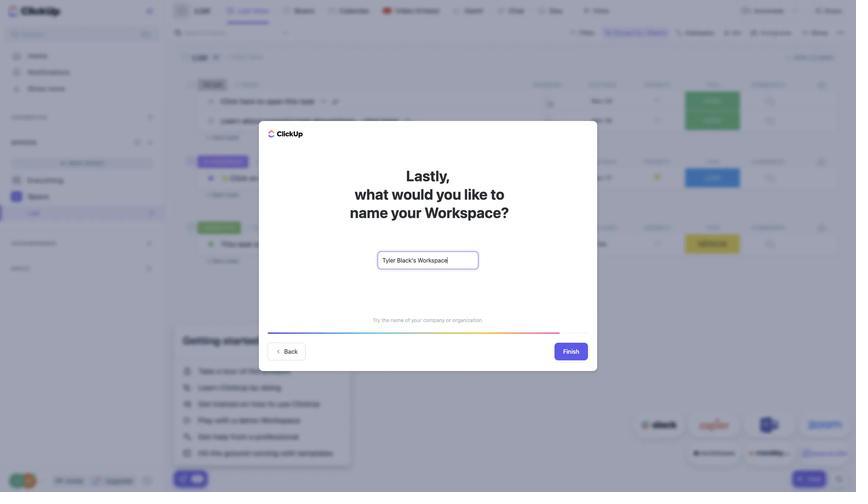 Task type: locate. For each thing, give the bounding box(es) containing it.
Tyler Black's Workspace field
[[378, 252, 479, 269]]

organization.
[[453, 317, 484, 323]]

name
[[350, 204, 388, 221], [391, 317, 404, 323]]

your
[[391, 204, 422, 221], [412, 317, 422, 323]]

name inside lastly, what would you like to name your workspace?
[[350, 204, 388, 221]]

back button
[[268, 343, 306, 361]]

workspace?
[[425, 204, 509, 221]]

clickup logo image
[[268, 130, 303, 138]]

what
[[355, 185, 389, 203]]

1 vertical spatial name
[[391, 317, 404, 323]]

your inside lastly, what would you like to name your workspace?
[[391, 204, 422, 221]]

your right of
[[412, 317, 422, 323]]

company
[[423, 317, 445, 323]]

0 vertical spatial name
[[350, 204, 388, 221]]

name left of
[[391, 317, 404, 323]]

name down what at the top left of page
[[350, 204, 388, 221]]

your down would
[[391, 204, 422, 221]]

or
[[447, 317, 451, 323]]

would
[[392, 185, 433, 203]]

0 vertical spatial your
[[391, 204, 422, 221]]

0 horizontal spatial name
[[350, 204, 388, 221]]

lastly,
[[406, 167, 450, 184]]



Task type: describe. For each thing, give the bounding box(es) containing it.
finish button
[[555, 343, 588, 361]]

finish
[[564, 348, 580, 355]]

try the name of your company or organization.
[[373, 317, 484, 323]]

like
[[465, 185, 488, 203]]

to
[[491, 185, 505, 203]]

lastly, what would you like to name your workspace?
[[347, 167, 509, 221]]

try
[[373, 317, 381, 323]]

you
[[437, 185, 462, 203]]

back
[[284, 348, 298, 355]]

the
[[382, 317, 390, 323]]

of
[[405, 317, 410, 323]]

1 vertical spatial your
[[412, 317, 422, 323]]

1 horizontal spatial name
[[391, 317, 404, 323]]



Task type: vqa. For each thing, say whether or not it's contained in the screenshot.
the Try
yes



